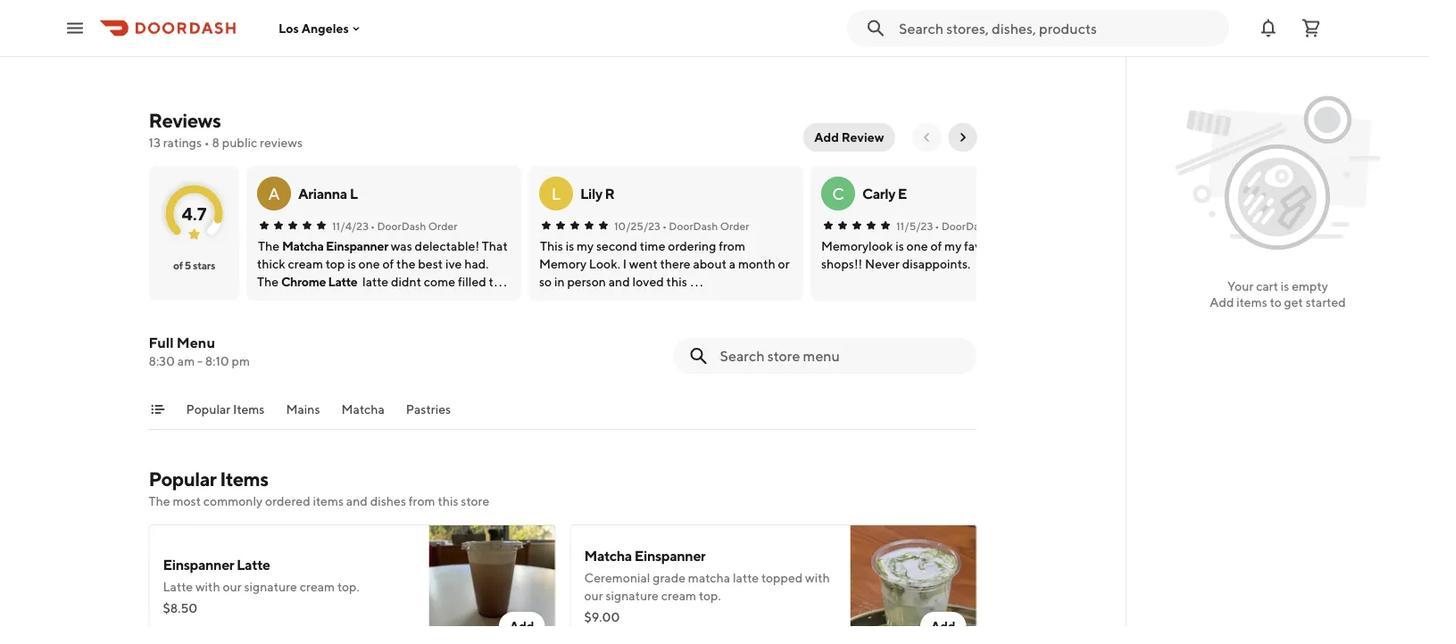 Task type: vqa. For each thing, say whether or not it's contained in the screenshot.
the of 5 stars
yes



Task type: locate. For each thing, give the bounding box(es) containing it.
chrome latte
[[281, 275, 357, 289]]

of
[[173, 259, 182, 271]]

latte
[[226, 19, 260, 36], [328, 275, 357, 289], [237, 557, 270, 574], [163, 580, 193, 595]]

1 • doordash order from the left
[[370, 220, 457, 232]]

$9.00 down ceremonial
[[585, 610, 620, 625]]

with
[[806, 571, 830, 586], [196, 580, 220, 595]]

signature down the ordered
[[244, 580, 297, 595]]

items
[[1237, 295, 1268, 310], [313, 494, 344, 509]]

einspanner for matcha einspanner ceremonial grade matcha latte topped with our signature cream top. $9.00
[[635, 548, 706, 565]]

cream inside einspanner latte latte with our signature cream top. $8.50
[[300, 580, 335, 595]]

popular items the most commonly ordered items and dishes from this store
[[149, 468, 490, 509]]

Store search: begin typing to search for stores available on DoorDash text field
[[899, 18, 1219, 38]]

items
[[233, 402, 265, 417], [220, 468, 268, 491]]

signature
[[244, 580, 297, 595], [606, 589, 659, 604]]

order for c
[[993, 220, 1022, 232]]

add down your in the right top of the page
[[1210, 295, 1235, 310]]

3 order from the left
[[993, 220, 1022, 232]]

popular up most
[[149, 468, 216, 491]]

items down "pm" at bottom
[[233, 402, 265, 417]]

1 horizontal spatial our
[[585, 589, 603, 604]]

chrome
[[281, 275, 326, 289]]

l
[[551, 184, 561, 203], [349, 185, 357, 202]]

previous image
[[920, 130, 935, 145]]

1 vertical spatial $9.00
[[585, 610, 620, 625]]

r
[[605, 185, 614, 202]]

• doordash order
[[370, 220, 457, 232], [662, 220, 749, 232], [935, 220, 1022, 232]]

add left review
[[815, 130, 839, 145]]

mains button
[[286, 401, 320, 430]]

our
[[223, 580, 242, 595], [585, 589, 603, 604]]

add review
[[815, 130, 885, 145]]

doordash right "11/5/23"
[[941, 220, 991, 232]]

3 doordash from the left
[[941, 220, 991, 232]]

0 horizontal spatial doordash
[[377, 220, 426, 232]]

latte left los at top
[[226, 19, 260, 36]]

• for a
[[370, 220, 375, 232]]

0 vertical spatial popular
[[186, 402, 231, 417]]

4.7
[[181, 203, 206, 224]]

latte inside button
[[328, 275, 357, 289]]

our down ceremonial
[[585, 589, 603, 604]]

$9.00 inside 'matcha einspanner $9.00'
[[293, 42, 329, 57]]

popular inside popular items the most commonly ordered items and dishes from this store
[[149, 468, 216, 491]]

$9.00
[[293, 42, 329, 57], [585, 610, 620, 625]]

public
[[222, 135, 257, 150]]

ceremonial
[[585, 571, 651, 586]]

order
[[428, 220, 457, 232], [720, 220, 749, 232], [993, 220, 1022, 232]]

8:10
[[205, 354, 229, 369]]

latte down 'commonly'
[[237, 557, 270, 574]]

einspanner latte $8.50
[[152, 19, 260, 57]]

add inside 'button'
[[815, 130, 839, 145]]

menu
[[177, 334, 215, 351]]

popular items button
[[186, 401, 265, 430]]

1 horizontal spatial order
[[720, 220, 749, 232]]

popular
[[186, 402, 231, 417], [149, 468, 216, 491]]

with down most
[[196, 580, 220, 595]]

11/4/23
[[332, 220, 368, 232]]

2 doordash from the left
[[669, 220, 718, 232]]

items left and on the left bottom of page
[[313, 494, 344, 509]]

1 horizontal spatial signature
[[606, 589, 659, 604]]

reviews link
[[149, 109, 221, 132]]

1 vertical spatial popular
[[149, 468, 216, 491]]

$8.50 inside "einspanner latte $8.50"
[[152, 42, 187, 57]]

items inside button
[[233, 402, 265, 417]]

add review button
[[804, 123, 895, 152]]

1 horizontal spatial items
[[1237, 295, 1268, 310]]

$8.50 inside button
[[434, 42, 469, 57]]

0 horizontal spatial with
[[196, 580, 220, 595]]

pastries button
[[406, 401, 451, 430]]

1 vertical spatial items
[[220, 468, 268, 491]]

e
[[898, 185, 907, 202]]

8:30
[[149, 354, 175, 369]]

popular inside button
[[186, 402, 231, 417]]

2 • doordash order from the left
[[662, 220, 749, 232]]

next image
[[956, 130, 970, 145]]

with inside matcha einspanner ceremonial grade matcha latte topped with our signature cream top. $9.00
[[806, 571, 830, 586]]

1 horizontal spatial with
[[806, 571, 830, 586]]

lily r
[[580, 185, 614, 202]]

1 horizontal spatial top.
[[699, 589, 721, 604]]

10/25/23
[[614, 220, 660, 232]]

reviews 13 ratings • 8 public reviews
[[149, 109, 303, 150]]

top. down 'matcha'
[[699, 589, 721, 604]]

am
[[178, 354, 195, 369]]

•
[[204, 135, 210, 150], [370, 220, 375, 232], [662, 220, 667, 232], [935, 220, 939, 232]]

• for c
[[935, 220, 939, 232]]

add
[[815, 130, 839, 145], [1210, 295, 1235, 310]]

with right "topped"
[[806, 571, 830, 586]]

store
[[461, 494, 490, 509]]

cream
[[300, 580, 335, 595], [662, 589, 697, 604]]

• left 8
[[204, 135, 210, 150]]

mains
[[286, 402, 320, 417]]

our inside einspanner latte latte with our signature cream top. $8.50
[[223, 580, 242, 595]]

this
[[438, 494, 459, 509]]

• doordash order for a
[[370, 220, 457, 232]]

• doordash order right 10/25/23
[[662, 220, 749, 232]]

2 horizontal spatial • doordash order
[[935, 220, 1022, 232]]

chrome latte button
[[281, 273, 357, 291]]

latte inside "einspanner latte $8.50"
[[226, 19, 260, 36]]

1 vertical spatial add
[[1210, 295, 1235, 310]]

l left lily
[[551, 184, 561, 203]]

matcha for matcha einspanner
[[282, 239, 323, 254]]

2 horizontal spatial doordash
[[941, 220, 991, 232]]

top.
[[338, 580, 360, 595], [699, 589, 721, 604]]

• right 11/4/23
[[370, 220, 375, 232]]

latte for chrome latte
[[328, 275, 357, 289]]

0 horizontal spatial signature
[[244, 580, 297, 595]]

matcha einspanner
[[282, 239, 388, 254]]

0 horizontal spatial l
[[349, 185, 357, 202]]

0 horizontal spatial • doordash order
[[370, 220, 457, 232]]

is
[[1281, 279, 1290, 294]]

c
[[832, 184, 844, 203]]

signature down ceremonial
[[606, 589, 659, 604]]

$9.00 down the los angeles
[[293, 42, 329, 57]]

matcha for matcha einspanner $9.00
[[293, 19, 341, 36]]

cream inside matcha einspanner ceremonial grade matcha latte topped with our signature cream top. $9.00
[[662, 589, 697, 604]]

items down your in the right top of the page
[[1237, 295, 1268, 310]]

top. inside matcha einspanner ceremonial grade matcha latte topped with our signature cream top. $9.00
[[699, 589, 721, 604]]

our down 'commonly'
[[223, 580, 242, 595]]

top. down and on the left bottom of page
[[338, 580, 360, 595]]

0 vertical spatial add
[[815, 130, 839, 145]]

matcha inside 'matcha einspanner $9.00'
[[293, 19, 341, 36]]

items for popular items
[[233, 402, 265, 417]]

doordash right 10/25/23
[[669, 220, 718, 232]]

1 horizontal spatial cream
[[662, 589, 697, 604]]

einspanner inside 'matcha einspanner $9.00'
[[344, 19, 415, 36]]

• inside reviews 13 ratings • 8 public reviews
[[204, 135, 210, 150]]

0 horizontal spatial order
[[428, 220, 457, 232]]

matcha inside button
[[282, 239, 323, 254]]

matcha inside matcha einspanner ceremonial grade matcha latte topped with our signature cream top. $9.00
[[585, 548, 632, 565]]

carly
[[862, 185, 895, 202]]

einspanner inside einspanner latte latte with our signature cream top. $8.50
[[163, 557, 234, 574]]

• right 10/25/23
[[662, 220, 667, 232]]

3 • doordash order from the left
[[935, 220, 1022, 232]]

0 vertical spatial items
[[233, 402, 265, 417]]

2 order from the left
[[720, 220, 749, 232]]

1 doordash from the left
[[377, 220, 426, 232]]

$8.50 inside einspanner latte latte with our signature cream top. $8.50
[[163, 601, 197, 616]]

0 horizontal spatial $9.00
[[293, 42, 329, 57]]

einspanner
[[152, 19, 224, 36], [344, 19, 415, 36], [326, 239, 388, 254], [635, 548, 706, 565], [163, 557, 234, 574]]

0 horizontal spatial cream
[[300, 580, 335, 595]]

1 order from the left
[[428, 220, 457, 232]]

1 horizontal spatial doordash
[[669, 220, 718, 232]]

einspanner inside matcha einspanner ceremonial grade matcha latte topped with our signature cream top. $9.00
[[635, 548, 706, 565]]

1 horizontal spatial $9.00
[[585, 610, 620, 625]]

matcha
[[293, 19, 341, 36], [282, 239, 323, 254], [342, 402, 385, 417], [585, 548, 632, 565]]

• right "11/5/23"
[[935, 220, 939, 232]]

0 horizontal spatial add
[[815, 130, 839, 145]]

Item Search search field
[[720, 347, 963, 366]]

items for popular items the most commonly ordered items and dishes from this store
[[220, 468, 268, 491]]

latte for einspanner latte $8.50
[[226, 19, 260, 36]]

top. inside einspanner latte latte with our signature cream top. $8.50
[[338, 580, 360, 595]]

l right arianna
[[349, 185, 357, 202]]

latte
[[733, 571, 759, 586]]

los
[[279, 21, 299, 35]]

los angeles
[[279, 21, 349, 35]]

0 horizontal spatial our
[[223, 580, 242, 595]]

einspanner for matcha einspanner
[[326, 239, 388, 254]]

1 horizontal spatial l
[[551, 184, 561, 203]]

items inside popular items the most commonly ordered items and dishes from this store
[[220, 468, 268, 491]]

los angeles button
[[279, 21, 363, 35]]

• doordash order right "11/5/23"
[[935, 220, 1022, 232]]

2 horizontal spatial order
[[993, 220, 1022, 232]]

1 horizontal spatial • doordash order
[[662, 220, 749, 232]]

signature inside einspanner latte latte with our signature cream top. $8.50
[[244, 580, 297, 595]]

1 horizontal spatial add
[[1210, 295, 1235, 310]]

signature inside matcha einspanner ceremonial grade matcha latte topped with our signature cream top. $9.00
[[606, 589, 659, 604]]

stars
[[193, 259, 215, 271]]

lily
[[580, 185, 602, 202]]

latte down matcha einspanner button
[[328, 275, 357, 289]]

1 vertical spatial items
[[313, 494, 344, 509]]

• doordash order right 11/4/23
[[370, 220, 457, 232]]

$8.50
[[152, 42, 187, 57], [434, 42, 469, 57], [163, 601, 197, 616]]

dishes
[[370, 494, 406, 509]]

your cart is empty add items to get started
[[1210, 279, 1347, 310]]

0 horizontal spatial top.
[[338, 580, 360, 595]]

to
[[1270, 295, 1282, 310]]

0 vertical spatial $9.00
[[293, 42, 329, 57]]

popular down -
[[186, 402, 231, 417]]

items up 'commonly'
[[220, 468, 268, 491]]

• for l
[[662, 220, 667, 232]]

einspanner inside button
[[326, 239, 388, 254]]

doordash
[[377, 220, 426, 232], [669, 220, 718, 232], [941, 220, 991, 232]]

carly e
[[862, 185, 907, 202]]

einspanner for matcha einspanner $9.00
[[344, 19, 415, 36]]

matcha einspanner ceremonial grade matcha latte topped with our signature cream top. $9.00
[[585, 548, 830, 625]]

show menu categories image
[[150, 403, 165, 417]]

doordash right 11/4/23
[[377, 220, 426, 232]]

0 horizontal spatial items
[[313, 494, 344, 509]]

0 vertical spatial items
[[1237, 295, 1268, 310]]



Task type: describe. For each thing, give the bounding box(es) containing it.
-
[[197, 354, 203, 369]]

full
[[149, 334, 174, 351]]

arianna l
[[298, 185, 357, 202]]

arianna
[[298, 185, 347, 202]]

doordash for c
[[941, 220, 991, 232]]

reviews
[[260, 135, 303, 150]]

started
[[1306, 295, 1347, 310]]

most
[[173, 494, 201, 509]]

of 5 stars
[[173, 259, 215, 271]]

13
[[149, 135, 161, 150]]

latte down most
[[163, 580, 193, 595]]

order for a
[[428, 220, 457, 232]]

latte for einspanner latte latte with our signature cream top. $8.50
[[237, 557, 270, 574]]

empty
[[1292, 279, 1329, 294]]

doordash for l
[[669, 220, 718, 232]]

popular items
[[186, 402, 265, 417]]

the
[[149, 494, 170, 509]]

order for l
[[720, 220, 749, 232]]

matcha
[[688, 571, 731, 586]]

einspanner latte latte with our signature cream top. $8.50
[[163, 557, 360, 616]]

items inside popular items the most commonly ordered items and dishes from this store
[[313, 494, 344, 509]]

• doordash order for c
[[935, 220, 1022, 232]]

notification bell image
[[1258, 17, 1280, 39]]

grade
[[653, 571, 686, 586]]

einspanner inside "einspanner latte $8.50"
[[152, 19, 224, 36]]

8
[[212, 135, 220, 150]]

our inside matcha einspanner ceremonial grade matcha latte topped with our signature cream top. $9.00
[[585, 589, 603, 604]]

popular for popular items the most commonly ordered items and dishes from this store
[[149, 468, 216, 491]]

full menu 8:30 am - 8:10 pm
[[149, 334, 250, 369]]

angeles
[[302, 21, 349, 35]]

from
[[409, 494, 435, 509]]

cart
[[1257, 279, 1279, 294]]

a
[[268, 184, 280, 203]]

and
[[346, 494, 368, 509]]

popular for popular items
[[186, 402, 231, 417]]

commonly
[[203, 494, 263, 509]]

ratings
[[163, 135, 202, 150]]

open menu image
[[64, 17, 86, 39]]

reviews
[[149, 109, 221, 132]]

11/5/23
[[896, 220, 933, 232]]

items inside your cart is empty add items to get started
[[1237, 295, 1268, 310]]

0 items, open order cart image
[[1301, 17, 1323, 39]]

5
[[184, 259, 191, 271]]

topped
[[762, 571, 803, 586]]

get
[[1285, 295, 1304, 310]]

$8.50 button
[[431, 0, 572, 70]]

matcha for matcha
[[342, 402, 385, 417]]

matcha einspanner $9.00
[[293, 19, 415, 57]]

add inside your cart is empty add items to get started
[[1210, 295, 1235, 310]]

$9.00 inside matcha einspanner ceremonial grade matcha latte topped with our signature cream top. $9.00
[[585, 610, 620, 625]]

doordash for a
[[377, 220, 426, 232]]

matcha button
[[342, 401, 385, 430]]

matcha for matcha einspanner ceremonial grade matcha latte topped with our signature cream top. $9.00
[[585, 548, 632, 565]]

ordered
[[265, 494, 311, 509]]

review
[[842, 130, 885, 145]]

matcha einspanner button
[[282, 238, 388, 255]]

your
[[1228, 279, 1254, 294]]

einspanner latte image
[[429, 525, 556, 628]]

pm
[[232, 354, 250, 369]]

pastries
[[406, 402, 451, 417]]

• doordash order for l
[[662, 220, 749, 232]]

with inside einspanner latte latte with our signature cream top. $8.50
[[196, 580, 220, 595]]

matcha einspanner image
[[851, 525, 977, 628]]



